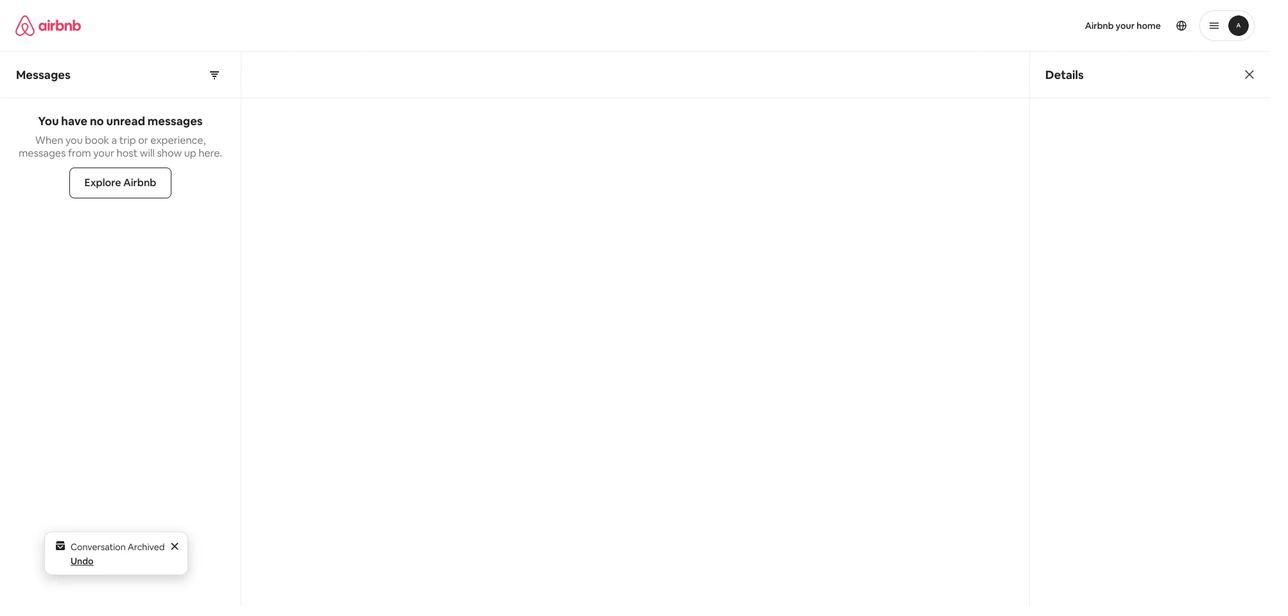 Task type: locate. For each thing, give the bounding box(es) containing it.
your
[[1116, 20, 1135, 31], [93, 146, 114, 160]]

profile element
[[651, 0, 1255, 51]]

airbnb
[[1085, 20, 1114, 31], [123, 176, 156, 189]]

1 vertical spatial airbnb
[[123, 176, 156, 189]]

1 horizontal spatial airbnb
[[1085, 20, 1114, 31]]

explore airbnb link
[[69, 168, 172, 198]]

you have no unread messages when you book a trip or experience, messages from your host will show up here.
[[19, 114, 222, 160]]

0 horizontal spatial messages
[[19, 146, 66, 160]]

0 vertical spatial your
[[1116, 20, 1135, 31]]

conversation
[[71, 541, 126, 553]]

undo
[[71, 556, 93, 567]]

1 horizontal spatial your
[[1116, 20, 1135, 31]]

1 vertical spatial your
[[93, 146, 114, 160]]

airbnb down will
[[123, 176, 156, 189]]

airbnb left home
[[1085, 20, 1114, 31]]

messages
[[16, 67, 71, 82]]

messages
[[148, 114, 203, 128], [19, 146, 66, 160]]

airbnb inside "link"
[[1085, 20, 1114, 31]]

will
[[140, 146, 155, 160]]

1 horizontal spatial messages
[[148, 114, 203, 128]]

host
[[117, 146, 138, 160]]

your left home
[[1116, 20, 1135, 31]]

messages up experience,
[[148, 114, 203, 128]]

0 horizontal spatial airbnb
[[123, 176, 156, 189]]

here.
[[199, 146, 222, 160]]

or
[[138, 134, 148, 147]]

book
[[85, 134, 109, 147]]

your left host
[[93, 146, 114, 160]]

from
[[68, 146, 91, 160]]

0 vertical spatial messages
[[148, 114, 203, 128]]

airbnb your home link
[[1078, 12, 1169, 39]]

airbnb inside messaging page main contents element
[[123, 176, 156, 189]]

a
[[111, 134, 117, 147]]

explore airbnb
[[85, 176, 156, 189]]

dialog
[[44, 532, 188, 576]]

filter conversations. current filter: all conversations image
[[209, 70, 220, 80]]

0 vertical spatial airbnb
[[1085, 20, 1114, 31]]

1 vertical spatial messages
[[19, 146, 66, 160]]

your inside "link"
[[1116, 20, 1135, 31]]

when
[[35, 134, 63, 147]]

dialog containing conversation archived
[[44, 532, 188, 576]]

0 horizontal spatial your
[[93, 146, 114, 160]]

airbnb your home
[[1085, 20, 1161, 31]]

messages down you
[[19, 146, 66, 160]]

have
[[61, 114, 87, 128]]



Task type: describe. For each thing, give the bounding box(es) containing it.
undo button
[[71, 556, 93, 567]]

show
[[157, 146, 182, 160]]

your inside you have no unread messages when you book a trip or experience, messages from your host will show up here.
[[93, 146, 114, 160]]

no
[[90, 114, 104, 128]]

conversation archived
[[71, 541, 165, 553]]

you
[[65, 134, 83, 147]]

trip
[[119, 134, 136, 147]]

explore
[[85, 176, 121, 189]]

experience,
[[150, 134, 206, 147]]

archived
[[128, 541, 165, 553]]

you
[[38, 114, 59, 128]]

messaging page main contents element
[[0, 51, 1271, 606]]

unread
[[106, 114, 145, 128]]

home
[[1137, 20, 1161, 31]]

details
[[1046, 67, 1084, 82]]

up
[[184, 146, 196, 160]]



Task type: vqa. For each thing, say whether or not it's contained in the screenshot.
Koh inside the Villa in Koh Samui, Thailand 8 king beds Designed by Gary Fell, GFAB Architects $31,779 total before taxes
no



